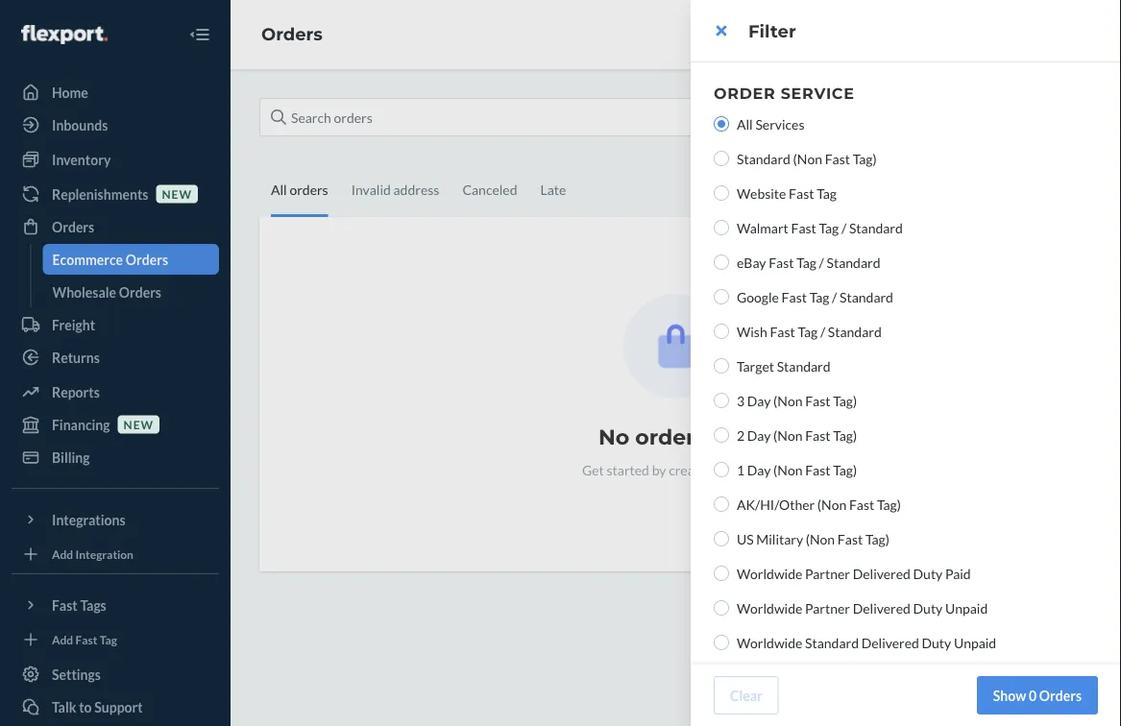 Task type: locate. For each thing, give the bounding box(es) containing it.
standard up ebay fast tag / standard
[[849, 220, 903, 236]]

1 vertical spatial partner
[[805, 600, 850, 616]]

day right 3
[[747, 392, 771, 409]]

2 vertical spatial delivered
[[862, 635, 919, 651]]

1 vertical spatial unpaid
[[954, 635, 997, 651]]

show 0 orders
[[993, 687, 1082, 704]]

2 vertical spatial day
[[747, 462, 771, 478]]

3
[[737, 392, 745, 409]]

0 vertical spatial duty
[[913, 565, 943, 582]]

2 vertical spatial worldwide
[[737, 635, 803, 651]]

fast up ak/hi/other (non fast tag)
[[805, 462, 831, 478]]

/
[[842, 220, 847, 236], [819, 254, 824, 270], [832, 289, 837, 305], [820, 323, 825, 340]]

2 day from the top
[[747, 427, 771, 443]]

delivered up worldwide standard delivered duty unpaid
[[853, 600, 911, 616]]

fast
[[825, 150, 850, 167], [789, 185, 814, 201], [791, 220, 816, 236], [769, 254, 794, 270], [782, 289, 807, 305], [770, 323, 795, 340], [805, 392, 831, 409], [805, 427, 831, 443], [805, 462, 831, 478], [849, 496, 875, 513], [838, 531, 863, 547]]

services
[[756, 116, 805, 132]]

1
[[737, 462, 745, 478]]

1 vertical spatial delivered
[[853, 600, 911, 616]]

(non up website fast tag
[[793, 150, 822, 167]]

delivered up the worldwide partner delivered duty unpaid
[[853, 565, 911, 582]]

tag) for 2 day (non fast tag)
[[833, 427, 857, 443]]

(non down 3 day (non fast tag)
[[774, 427, 803, 443]]

worldwide for worldwide partner delivered duty paid
[[737, 565, 803, 582]]

partner for worldwide partner delivered duty paid
[[805, 565, 850, 582]]

worldwide partner delivered duty unpaid
[[737, 600, 988, 616]]

paid
[[945, 565, 971, 582]]

1 vertical spatial day
[[747, 427, 771, 443]]

0 vertical spatial unpaid
[[945, 600, 988, 616]]

0 vertical spatial day
[[747, 392, 771, 409]]

unpaid up show
[[954, 635, 997, 651]]

delivered down the worldwide partner delivered duty unpaid
[[862, 635, 919, 651]]

standard (non fast tag)
[[737, 150, 877, 167]]

clear button
[[714, 676, 779, 715]]

/ down google fast tag / standard
[[820, 323, 825, 340]]

partner down worldwide partner delivered duty paid
[[805, 600, 850, 616]]

partner
[[805, 565, 850, 582], [805, 600, 850, 616]]

1 vertical spatial worldwide
[[737, 600, 803, 616]]

2 partner from the top
[[805, 600, 850, 616]]

duty
[[913, 565, 943, 582], [913, 600, 943, 616], [922, 635, 951, 651]]

(non down 2 day (non fast tag)
[[774, 462, 803, 478]]

3 worldwide from the top
[[737, 635, 803, 651]]

unpaid down paid
[[945, 600, 988, 616]]

fast down 3 day (non fast tag)
[[805, 427, 831, 443]]

/ up ebay fast tag / standard
[[842, 220, 847, 236]]

(non down target standard on the right of page
[[774, 392, 803, 409]]

unpaid for worldwide standard delivered duty unpaid
[[954, 635, 997, 651]]

delivered
[[853, 565, 911, 582], [853, 600, 911, 616], [862, 635, 919, 651]]

tag) for us military (non fast tag)
[[866, 531, 890, 547]]

fast right google
[[782, 289, 807, 305]]

(non for 3
[[774, 392, 803, 409]]

help
[[1094, 371, 1111, 398]]

walmart
[[737, 220, 789, 236]]

tag for website
[[817, 185, 837, 201]]

tag down google fast tag / standard
[[798, 323, 818, 340]]

duty left paid
[[913, 565, 943, 582]]

1 day from the top
[[747, 392, 771, 409]]

worldwide
[[737, 565, 803, 582], [737, 600, 803, 616], [737, 635, 803, 651]]

None radio
[[714, 220, 729, 235], [714, 255, 729, 270], [714, 324, 729, 339], [714, 428, 729, 443], [714, 497, 729, 512], [714, 566, 729, 581], [714, 220, 729, 235], [714, 255, 729, 270], [714, 324, 729, 339], [714, 428, 729, 443], [714, 497, 729, 512], [714, 566, 729, 581]]

tag up wish fast tag / standard
[[810, 289, 830, 305]]

standard
[[737, 150, 791, 167], [849, 220, 903, 236], [827, 254, 881, 270], [840, 289, 893, 305], [828, 323, 882, 340], [777, 358, 831, 374], [805, 635, 859, 651]]

standard up website
[[737, 150, 791, 167]]

day
[[747, 392, 771, 409], [747, 427, 771, 443], [747, 462, 771, 478]]

(non
[[793, 150, 822, 167], [774, 392, 803, 409], [774, 427, 803, 443], [774, 462, 803, 478], [818, 496, 847, 513], [806, 531, 835, 547]]

/ up wish fast tag / standard
[[832, 289, 837, 305]]

day right 1
[[747, 462, 771, 478]]

duty up worldwide standard delivered duty unpaid
[[913, 600, 943, 616]]

ebay fast tag / standard
[[737, 254, 881, 270]]

fast up worldwide partner delivered duty paid
[[838, 531, 863, 547]]

1 worldwide from the top
[[737, 565, 803, 582]]

partner for worldwide partner delivered duty unpaid
[[805, 600, 850, 616]]

worldwide for worldwide partner delivered duty unpaid
[[737, 600, 803, 616]]

tag up google fast tag / standard
[[797, 254, 817, 270]]

(non down ak/hi/other (non fast tag)
[[806, 531, 835, 547]]

help center
[[1094, 328, 1111, 398]]

orders
[[1039, 687, 1082, 704]]

duty for worldwide partner delivered duty paid
[[913, 565, 943, 582]]

help center button
[[1084, 314, 1121, 413]]

show
[[993, 687, 1026, 704]]

1 vertical spatial duty
[[913, 600, 943, 616]]

wish
[[737, 323, 767, 340]]

2 vertical spatial duty
[[922, 635, 951, 651]]

2 worldwide from the top
[[737, 600, 803, 616]]

day right the 2
[[747, 427, 771, 443]]

delivered for worldwide standard delivered duty unpaid
[[862, 635, 919, 651]]

google fast tag / standard
[[737, 289, 893, 305]]

fast up ebay fast tag / standard
[[791, 220, 816, 236]]

clear
[[730, 687, 763, 704]]

tag)
[[853, 150, 877, 167], [833, 392, 857, 409], [833, 427, 857, 443], [833, 462, 857, 478], [877, 496, 901, 513], [866, 531, 890, 547]]

fast up us military (non fast tag)
[[849, 496, 875, 513]]

/ down walmart fast tag / standard
[[819, 254, 824, 270]]

tag
[[817, 185, 837, 201], [819, 220, 839, 236], [797, 254, 817, 270], [810, 289, 830, 305], [798, 323, 818, 340]]

tag up ebay fast tag / standard
[[819, 220, 839, 236]]

service
[[781, 84, 855, 102]]

standard down the worldwide partner delivered duty unpaid
[[805, 635, 859, 651]]

fast up 2 day (non fast tag)
[[805, 392, 831, 409]]

0 vertical spatial worldwide
[[737, 565, 803, 582]]

google
[[737, 289, 779, 305]]

day for 2
[[747, 427, 771, 443]]

3 day from the top
[[747, 462, 771, 478]]

(non up us military (non fast tag)
[[818, 496, 847, 513]]

0 vertical spatial partner
[[805, 565, 850, 582]]

/ for ebay
[[819, 254, 824, 270]]

order service
[[714, 84, 855, 102]]

partner down us military (non fast tag)
[[805, 565, 850, 582]]

1 partner from the top
[[805, 565, 850, 582]]

unpaid
[[945, 600, 988, 616], [954, 635, 997, 651]]

duty down paid
[[922, 635, 951, 651]]

None radio
[[714, 116, 729, 132], [714, 151, 729, 166], [714, 185, 729, 201], [714, 289, 729, 305], [714, 358, 729, 374], [714, 393, 729, 408], [714, 462, 729, 478], [714, 531, 729, 547], [714, 600, 729, 616], [714, 635, 729, 650], [714, 116, 729, 132], [714, 151, 729, 166], [714, 185, 729, 201], [714, 289, 729, 305], [714, 358, 729, 374], [714, 393, 729, 408], [714, 462, 729, 478], [714, 531, 729, 547], [714, 600, 729, 616], [714, 635, 729, 650]]

0 vertical spatial delivered
[[853, 565, 911, 582]]

tag up walmart fast tag / standard
[[817, 185, 837, 201]]

filter
[[748, 20, 796, 41]]



Task type: vqa. For each thing, say whether or not it's contained in the screenshot.
the topmost Duty
yes



Task type: describe. For each thing, give the bounding box(es) containing it.
2 day (non fast tag)
[[737, 427, 857, 443]]

target
[[737, 358, 774, 374]]

tag) for 3 day (non fast tag)
[[833, 392, 857, 409]]

ak/hi/other (non fast tag)
[[737, 496, 901, 513]]

1 day (non fast tag)
[[737, 462, 857, 478]]

day for 1
[[747, 462, 771, 478]]

fast right ebay
[[769, 254, 794, 270]]

all
[[737, 116, 753, 132]]

ak/hi/other
[[737, 496, 815, 513]]

/ for google
[[832, 289, 837, 305]]

delivered for worldwide partner delivered duty unpaid
[[853, 600, 911, 616]]

duty for worldwide partner delivered duty unpaid
[[913, 600, 943, 616]]

walmart fast tag / standard
[[737, 220, 903, 236]]

us
[[737, 531, 754, 547]]

unpaid for worldwide partner delivered duty unpaid
[[945, 600, 988, 616]]

target standard
[[737, 358, 831, 374]]

fast right "wish"
[[770, 323, 795, 340]]

/ for walmart
[[842, 220, 847, 236]]

standard down google fast tag / standard
[[828, 323, 882, 340]]

website
[[737, 185, 786, 201]]

all services
[[737, 116, 805, 132]]

day for 3
[[747, 392, 771, 409]]

worldwide for worldwide standard delivered duty unpaid
[[737, 635, 803, 651]]

(non for us
[[806, 531, 835, 547]]

0
[[1029, 687, 1037, 704]]

ebay
[[737, 254, 766, 270]]

tag) for 1 day (non fast tag)
[[833, 462, 857, 478]]

website fast tag
[[737, 185, 837, 201]]

worldwide partner delivered duty paid
[[737, 565, 971, 582]]

2
[[737, 427, 745, 443]]

fast down "standard (non fast tag)"
[[789, 185, 814, 201]]

3 day (non fast tag)
[[737, 392, 857, 409]]

delivered for worldwide partner delivered duty paid
[[853, 565, 911, 582]]

order
[[714, 84, 776, 102]]

military
[[756, 531, 803, 547]]

show 0 orders button
[[977, 676, 1098, 715]]

(non for 2
[[774, 427, 803, 443]]

us military (non fast tag)
[[737, 531, 890, 547]]

/ for wish
[[820, 323, 825, 340]]

standard up wish fast tag / standard
[[840, 289, 893, 305]]

(non for 1
[[774, 462, 803, 478]]

tag for ebay
[[797, 254, 817, 270]]

close image
[[716, 23, 727, 38]]

fast up website fast tag
[[825, 150, 850, 167]]

wish fast tag / standard
[[737, 323, 882, 340]]

worldwide standard delivered duty unpaid
[[737, 635, 997, 651]]

tag for wish
[[798, 323, 818, 340]]

standard down walmart fast tag / standard
[[827, 254, 881, 270]]

duty for worldwide standard delivered duty unpaid
[[922, 635, 951, 651]]

tag for walmart
[[819, 220, 839, 236]]

tag for google
[[810, 289, 830, 305]]

standard down wish fast tag / standard
[[777, 358, 831, 374]]

center
[[1094, 328, 1111, 368]]



